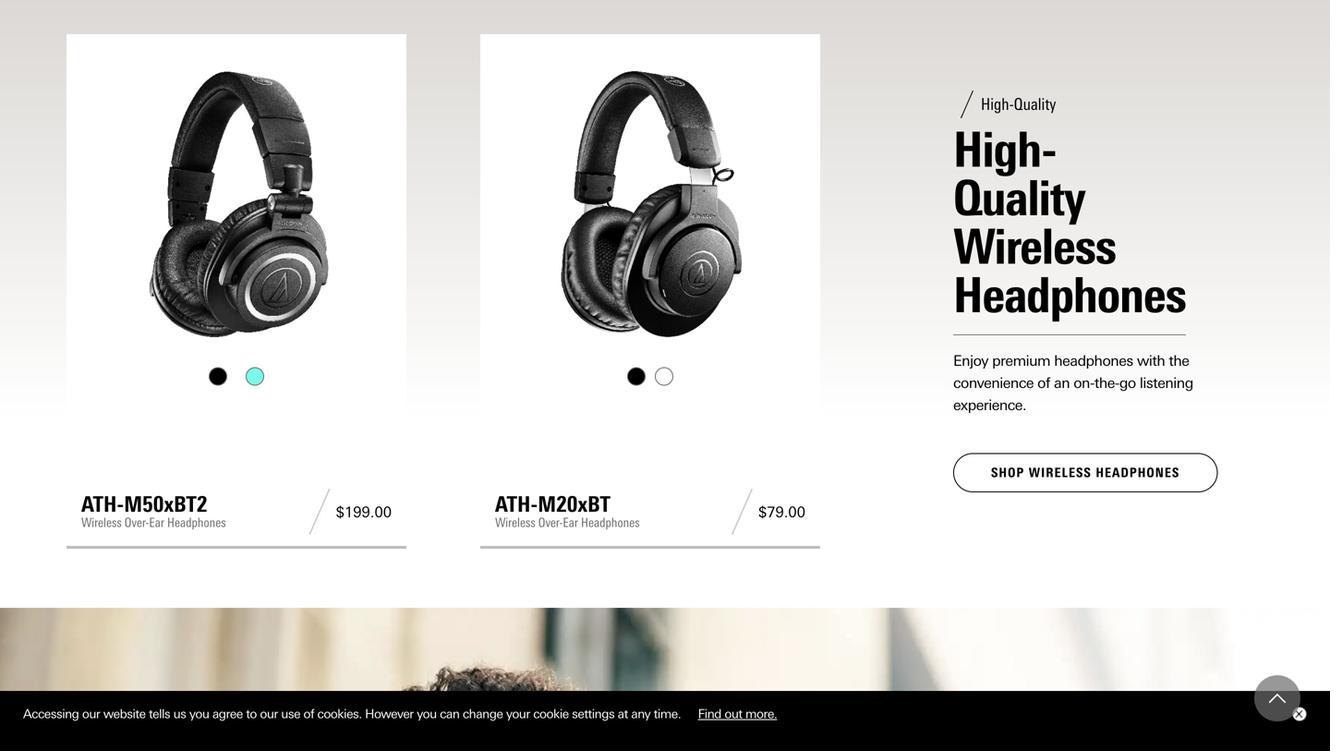 Task type: describe. For each thing, give the bounding box(es) containing it.
listening
[[1140, 375, 1193, 391]]

shop
[[991, 465, 1025, 481]]

high- quality wireless headphones
[[953, 121, 1186, 324]]

headphones inside ath-m20xbt wireless over-ear headphones
[[581, 515, 640, 530]]

1 you from the left
[[189, 707, 209, 721]]

over- for m20xbt
[[538, 515, 563, 530]]

over- for m50xbt2
[[125, 515, 149, 530]]

convenience
[[953, 375, 1034, 391]]

the-
[[1095, 375, 1120, 391]]

high- for high- quality wireless headphones
[[953, 121, 1057, 179]]

enjoy premium headphones with the convenience of an on-the-go listening experience.
[[953, 353, 1193, 413]]

of inside the enjoy premium headphones with the convenience of an on-the-go listening experience.
[[1038, 375, 1050, 391]]

headphones |audio-technica image
[[0, 608, 1330, 751]]

2 you from the left
[[417, 707, 437, 721]]

cookies.
[[317, 707, 362, 721]]

ath m20xbt image
[[495, 49, 806, 360]]

settings
[[572, 707, 615, 721]]

ear for m50xbt2
[[149, 515, 164, 530]]

ath- for m20xbt
[[495, 491, 538, 517]]

shop wireless headphones button
[[953, 453, 1218, 493]]

divider line image for ath-m20xbt
[[726, 489, 758, 535]]

headphones inside button
[[1096, 465, 1180, 481]]

change
[[463, 707, 503, 721]]

an
[[1054, 375, 1070, 391]]

wireless for ath-m20xbt wireless over-ear headphones
[[495, 515, 536, 530]]

out
[[725, 707, 742, 721]]

m50xbt2
[[124, 491, 207, 517]]

quality for high- quality wireless headphones
[[953, 169, 1085, 227]]

high-quality
[[981, 95, 1056, 114]]

more.
[[746, 707, 777, 721]]

wireless for high- quality wireless headphones
[[953, 218, 1116, 276]]

time.
[[654, 707, 681, 721]]

ath-m50xbt2 wireless over-ear headphones image
[[81, 49, 392, 360]]

go
[[1120, 375, 1136, 391]]

any
[[631, 707, 651, 721]]

find
[[698, 707, 721, 721]]

arrow up image
[[1269, 690, 1286, 707]]



Task type: locate. For each thing, give the bounding box(es) containing it.
0 vertical spatial quality
[[1014, 95, 1056, 114]]

1 horizontal spatial of
[[1038, 375, 1050, 391]]

premium
[[992, 353, 1051, 369]]

2 our from the left
[[260, 707, 278, 721]]

cookie
[[533, 707, 569, 721]]

ath- inside ath-m50xbt2 wireless over-ear headphones
[[81, 491, 124, 517]]

2 option group from the left
[[493, 367, 807, 386]]

the
[[1169, 353, 1189, 369]]

ath- inside ath-m20xbt wireless over-ear headphones
[[495, 491, 538, 517]]

option group
[[79, 367, 394, 386], [493, 367, 807, 386]]

1 vertical spatial of
[[303, 707, 314, 721]]

1 ear from the left
[[149, 515, 164, 530]]

website
[[103, 707, 146, 721]]

you right us
[[189, 707, 209, 721]]

m20xbt
[[538, 491, 611, 517]]

0 horizontal spatial over-
[[125, 515, 149, 530]]

0 horizontal spatial you
[[189, 707, 209, 721]]

0 vertical spatial of
[[1038, 375, 1050, 391]]

ath- for m50xbt2
[[81, 491, 124, 517]]

1 horizontal spatial divider line image
[[726, 489, 758, 535]]

wireless inside ath-m50xbt2 wireless over-ear headphones
[[81, 515, 122, 530]]

ath-m20xbt wireless over-ear headphones
[[495, 491, 640, 530]]

over- inside ath-m50xbt2 wireless over-ear headphones
[[125, 515, 149, 530]]

our
[[82, 707, 100, 721], [260, 707, 278, 721]]

divider line image for ath-m50xbt2
[[304, 489, 336, 535]]

of
[[1038, 375, 1050, 391], [303, 707, 314, 721]]

1 option group from the left
[[79, 367, 394, 386]]

1 horizontal spatial ear
[[563, 515, 578, 530]]

your
[[506, 707, 530, 721]]

1 horizontal spatial ath-
[[495, 491, 538, 517]]

$199.00
[[336, 503, 392, 521]]

option group for ath-m20xbt
[[493, 367, 807, 386]]

2 ath- from the left
[[495, 491, 538, 517]]

divider line image
[[304, 489, 336, 535], [726, 489, 758, 535]]

our right 'to'
[[260, 707, 278, 721]]

1 horizontal spatial you
[[417, 707, 437, 721]]

headphones
[[953, 266, 1186, 324], [1096, 465, 1180, 481], [167, 515, 226, 530], [581, 515, 640, 530]]

of right use
[[303, 707, 314, 721]]

accessing
[[23, 707, 79, 721]]

with
[[1137, 353, 1165, 369]]

experience.
[[953, 397, 1026, 413]]

over-
[[125, 515, 149, 530], [538, 515, 563, 530]]

shop wireless headphones link
[[953, 453, 1218, 493]]

find out more. link
[[684, 700, 791, 728]]

on-
[[1074, 375, 1095, 391]]

option group for ath-m50xbt2
[[79, 367, 394, 386]]

of left an
[[1038, 375, 1050, 391]]

1 horizontal spatial option group
[[493, 367, 807, 386]]

shop wireless headphones
[[991, 465, 1180, 481]]

us
[[173, 707, 186, 721]]

ath-
[[81, 491, 124, 517], [495, 491, 538, 517]]

headphones
[[1054, 353, 1133, 369]]

0 horizontal spatial ear
[[149, 515, 164, 530]]

headphones inside ath-m50xbt2 wireless over-ear headphones
[[167, 515, 226, 530]]

can
[[440, 707, 460, 721]]

ear
[[149, 515, 164, 530], [563, 515, 578, 530]]

1 vertical spatial quality
[[953, 169, 1085, 227]]

ear inside ath-m20xbt wireless over-ear headphones
[[563, 515, 578, 530]]

1 our from the left
[[82, 707, 100, 721]]

quality for high-quality
[[1014, 95, 1056, 114]]

2 over- from the left
[[538, 515, 563, 530]]

0 horizontal spatial ath-
[[81, 491, 124, 517]]

use
[[281, 707, 300, 721]]

1 horizontal spatial our
[[260, 707, 278, 721]]

tells
[[149, 707, 170, 721]]

1 divider line image from the left
[[304, 489, 336, 535]]

ear for m20xbt
[[563, 515, 578, 530]]

1 over- from the left
[[125, 515, 149, 530]]

quality
[[1014, 95, 1056, 114], [953, 169, 1085, 227]]

1 ath- from the left
[[81, 491, 124, 517]]

high- for high-quality
[[981, 95, 1014, 114]]

you left can on the left bottom
[[417, 707, 437, 721]]

quality inside high- quality wireless headphones
[[953, 169, 1085, 227]]

wireless
[[953, 218, 1116, 276], [1029, 465, 1092, 481], [81, 515, 122, 530], [495, 515, 536, 530]]

you
[[189, 707, 209, 721], [417, 707, 437, 721]]

0 horizontal spatial divider line image
[[304, 489, 336, 535]]

ath-m50xbt2 wireless over-ear headphones
[[81, 491, 226, 530]]

high-
[[981, 95, 1014, 114], [953, 121, 1057, 179]]

our left website
[[82, 707, 100, 721]]

0 vertical spatial high-
[[981, 95, 1014, 114]]

0 horizontal spatial option group
[[79, 367, 394, 386]]

2 divider line image from the left
[[726, 489, 758, 535]]

wireless inside ath-m20xbt wireless over-ear headphones
[[495, 515, 536, 530]]

however
[[365, 707, 414, 721]]

ear inside ath-m50xbt2 wireless over-ear headphones
[[149, 515, 164, 530]]

high- inside high- quality wireless headphones
[[953, 121, 1057, 179]]

wireless for ath-m50xbt2 wireless over-ear headphones
[[81, 515, 122, 530]]

find out more.
[[698, 707, 777, 721]]

1 vertical spatial high-
[[953, 121, 1057, 179]]

to
[[246, 707, 257, 721]]

at
[[618, 707, 628, 721]]

0 horizontal spatial of
[[303, 707, 314, 721]]

2 ear from the left
[[563, 515, 578, 530]]

over- inside ath-m20xbt wireless over-ear headphones
[[538, 515, 563, 530]]

$79.00
[[758, 503, 806, 521]]

cross image
[[1295, 711, 1303, 718]]

wireless inside button
[[1029, 465, 1092, 481]]

1 horizontal spatial over-
[[538, 515, 563, 530]]

enjoy
[[953, 353, 989, 369]]

accessing our website tells us you agree to our use of cookies. however you can change your cookie settings at any time.
[[23, 707, 684, 721]]

0 horizontal spatial our
[[82, 707, 100, 721]]

wireless inside high- quality wireless headphones
[[953, 218, 1116, 276]]

agree
[[212, 707, 243, 721]]



Task type: vqa. For each thing, say whether or not it's contained in the screenshot.
accentuate
no



